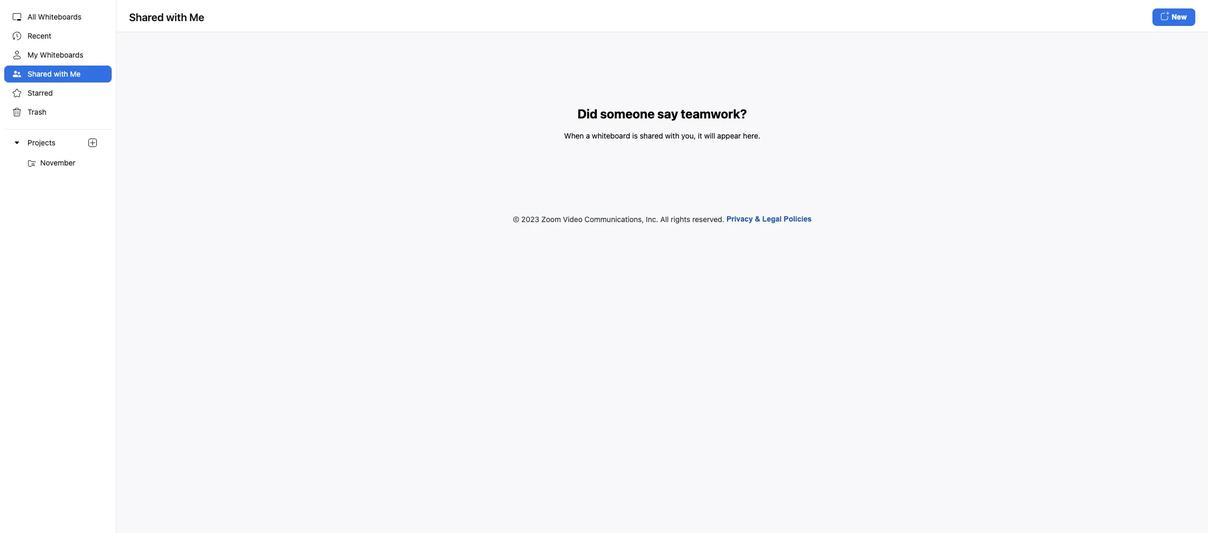 Task type: describe. For each thing, give the bounding box(es) containing it.
shared inside application
[[129, 11, 164, 23]]

when
[[564, 131, 584, 140]]

all inside menu item
[[28, 12, 36, 21]]

shared inside menu item
[[28, 69, 52, 78]]

zoom
[[541, 215, 561, 224]]

here.
[[743, 131, 761, 140]]

did someone say teamwork?
[[578, 106, 747, 121]]

with inside menu item
[[54, 69, 68, 78]]

shared with me inside application
[[129, 11, 204, 23]]

with inside application
[[166, 11, 187, 23]]

new
[[1172, 13, 1187, 21]]

inc.
[[646, 215, 658, 224]]

communications,
[[585, 215, 644, 224]]

teamwork?
[[681, 106, 747, 121]]

whiteboard
[[592, 131, 630, 140]]

starred menu item
[[4, 85, 112, 102]]

2 vertical spatial with
[[665, 131, 680, 140]]

whiteboards for all whiteboards
[[38, 12, 82, 21]]

all whiteboards menu item
[[4, 8, 112, 25]]

&
[[755, 215, 761, 223]]

menu item containing projects
[[0, 129, 116, 172]]

say
[[658, 106, 678, 121]]

appear
[[717, 131, 741, 140]]

is
[[632, 131, 638, 140]]

shared with me menu item
[[4, 66, 112, 83]]

shared with me application
[[129, 8, 1196, 26]]

my whiteboards
[[28, 50, 83, 59]]

privacy
[[727, 215, 753, 223]]

privacy & legal policies button
[[727, 211, 812, 228]]

did
[[578, 106, 598, 121]]



Task type: locate. For each thing, give the bounding box(es) containing it.
1 vertical spatial me
[[70, 69, 81, 78]]

shared with me
[[129, 11, 204, 23], [28, 69, 81, 78]]

all right inc.
[[660, 215, 669, 224]]

shared with me inside menu item
[[28, 69, 81, 78]]

someone
[[600, 106, 655, 121]]

me inside shared with me application
[[189, 11, 204, 23]]

0 vertical spatial whiteboards
[[38, 12, 82, 21]]

my
[[28, 50, 38, 59]]

1 vertical spatial all
[[660, 215, 669, 224]]

will
[[704, 131, 715, 140]]

starred
[[28, 88, 53, 97]]

menu bar containing all whiteboards
[[0, 0, 116, 534]]

whiteboards down the recent "menu item"
[[40, 50, 83, 59]]

all whiteboards
[[28, 12, 82, 21]]

legal
[[763, 215, 782, 223]]

trash
[[28, 107, 46, 116]]

new button
[[1153, 8, 1196, 26]]

© 2023 zoom video communications, inc. all rights reserved. privacy & legal policies
[[513, 215, 812, 224]]

2 horizontal spatial with
[[665, 131, 680, 140]]

whiteboards up the recent "menu item"
[[38, 12, 82, 21]]

0 vertical spatial all
[[28, 12, 36, 21]]

0 horizontal spatial me
[[70, 69, 81, 78]]

1 horizontal spatial with
[[166, 11, 187, 23]]

when a whiteboard is shared with you, it will appear here.
[[564, 131, 761, 140]]

shared
[[640, 131, 663, 140]]

1 vertical spatial shared
[[28, 69, 52, 78]]

1 vertical spatial with
[[54, 69, 68, 78]]

0 horizontal spatial with
[[54, 69, 68, 78]]

november image
[[28, 160, 36, 168]]

video
[[563, 215, 583, 224]]

1 horizontal spatial all
[[660, 215, 669, 224]]

0 vertical spatial with
[[166, 11, 187, 23]]

0 horizontal spatial all
[[28, 12, 36, 21]]

me
[[189, 11, 204, 23], [70, 69, 81, 78]]

you,
[[682, 131, 696, 140]]

whiteboards inside menu item
[[38, 12, 82, 21]]

policies
[[784, 215, 812, 223]]

1 vertical spatial whiteboards
[[40, 50, 83, 59]]

with
[[166, 11, 187, 23], [54, 69, 68, 78], [665, 131, 680, 140]]

november
[[40, 158, 75, 167]]

whiteboards
[[38, 12, 82, 21], [40, 50, 83, 59]]

menu bar
[[0, 0, 116, 534]]

projects
[[28, 138, 55, 147]]

0 horizontal spatial shared
[[28, 69, 52, 78]]

all up recent
[[28, 12, 36, 21]]

1 vertical spatial shared with me
[[28, 69, 81, 78]]

a
[[586, 131, 590, 140]]

0 vertical spatial shared with me
[[129, 11, 204, 23]]

1 horizontal spatial shared with me
[[129, 11, 204, 23]]

1 horizontal spatial shared
[[129, 11, 164, 23]]

reserved.
[[693, 215, 725, 224]]

my whiteboards menu item
[[4, 47, 112, 64]]

november menu item
[[4, 155, 112, 172]]

all
[[28, 12, 36, 21], [660, 215, 669, 224]]

whiteboards inside menu item
[[40, 50, 83, 59]]

recent menu item
[[4, 28, 112, 44]]

recent
[[28, 31, 51, 40]]

shared
[[129, 11, 164, 23], [28, 69, 52, 78]]

it
[[698, 131, 702, 140]]

whiteboards for my whiteboards
[[40, 50, 83, 59]]

2023
[[522, 215, 539, 224]]

©
[[513, 215, 520, 224]]

1 horizontal spatial me
[[189, 11, 204, 23]]

trash menu item
[[4, 104, 112, 121]]

0 vertical spatial me
[[189, 11, 204, 23]]

0 vertical spatial shared
[[129, 11, 164, 23]]

rights
[[671, 215, 691, 224]]

menu item
[[0, 129, 116, 172]]

me inside shared with me menu item
[[70, 69, 81, 78]]

0 horizontal spatial shared with me
[[28, 69, 81, 78]]

filled image
[[13, 70, 21, 78]]



Task type: vqa. For each thing, say whether or not it's contained in the screenshot.
will
yes



